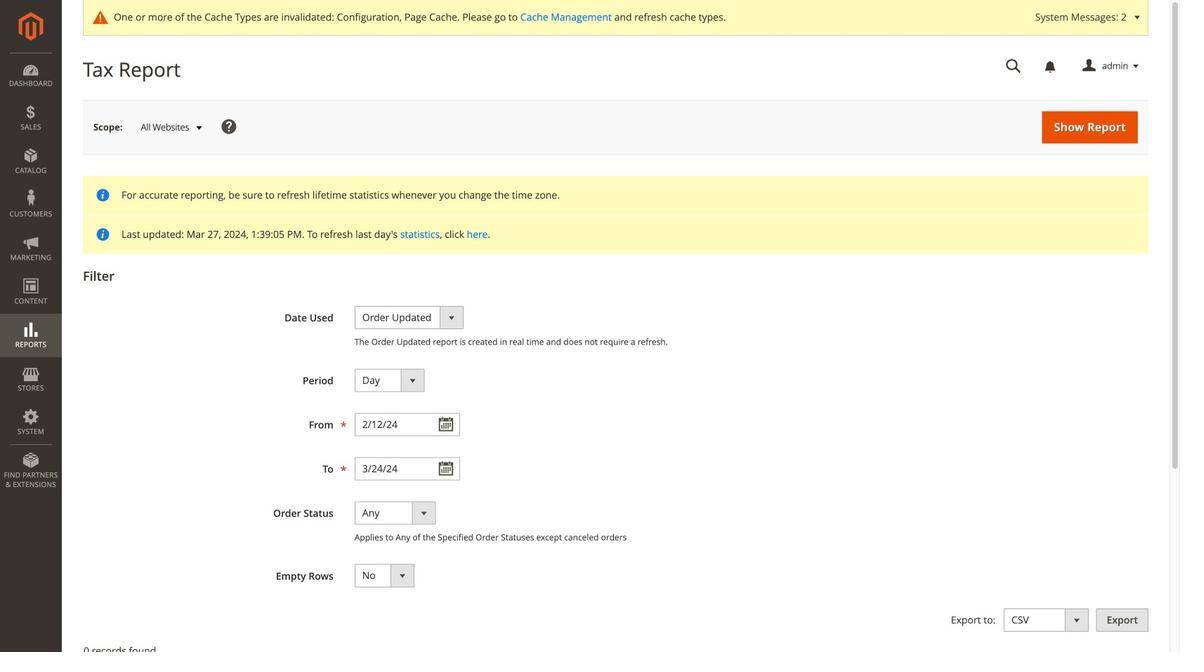 Task type: locate. For each thing, give the bounding box(es) containing it.
None text field
[[996, 54, 1032, 79], [355, 413, 460, 437], [996, 54, 1032, 79], [355, 413, 460, 437]]

None text field
[[355, 458, 460, 481]]

menu bar
[[0, 53, 62, 497]]



Task type: describe. For each thing, give the bounding box(es) containing it.
magento admin panel image
[[19, 12, 43, 41]]



